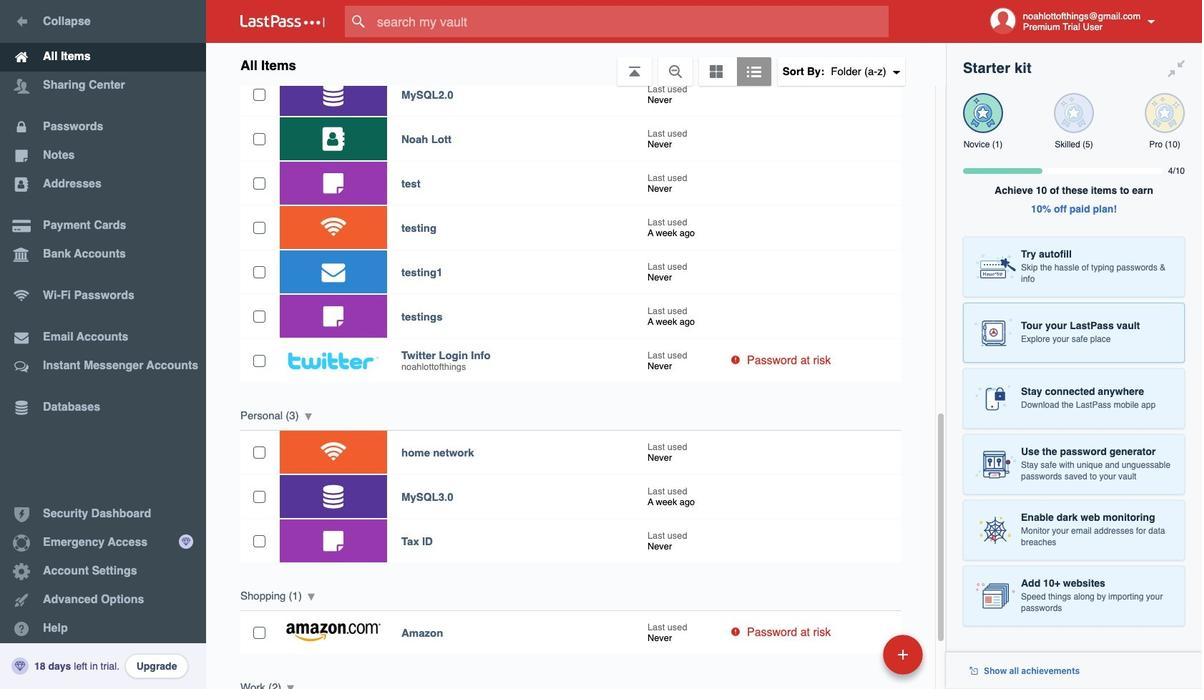 Task type: locate. For each thing, give the bounding box(es) containing it.
lastpass image
[[241, 15, 325, 28]]



Task type: vqa. For each thing, say whether or not it's contained in the screenshot.
'Vault options' navigation
yes



Task type: describe. For each thing, give the bounding box(es) containing it.
main navigation navigation
[[0, 0, 206, 689]]

new item element
[[785, 634, 929, 675]]

new item navigation
[[785, 631, 932, 689]]

search my vault text field
[[345, 6, 917, 37]]

Search search field
[[345, 6, 917, 37]]

vault options navigation
[[206, 43, 947, 86]]



